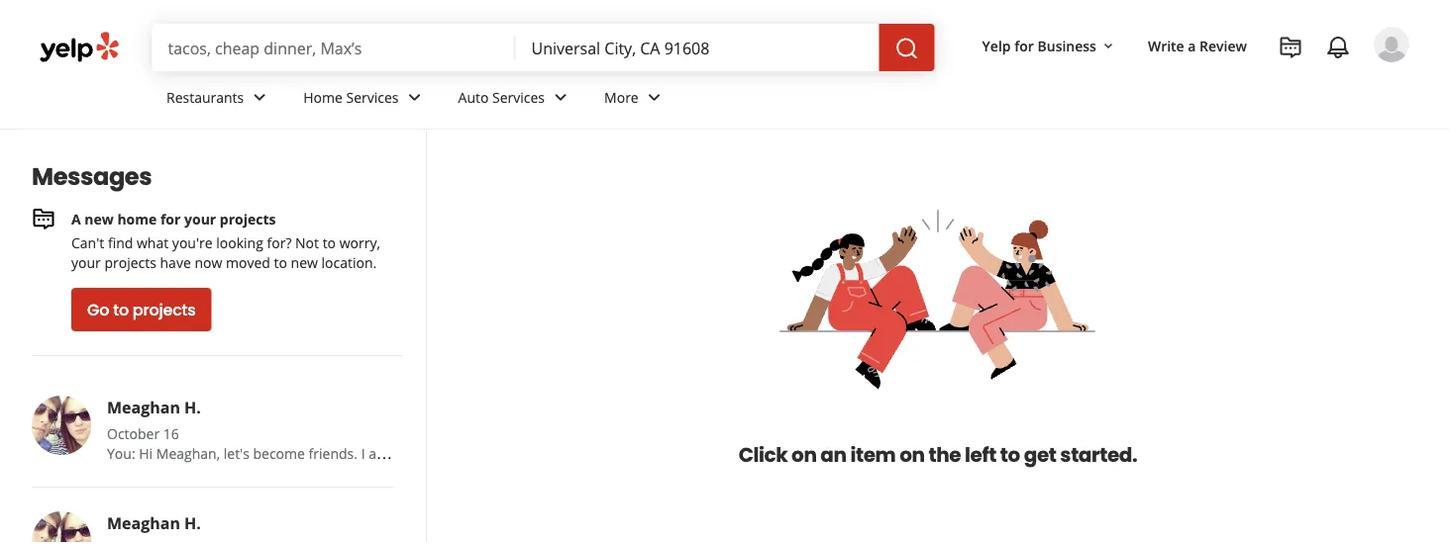 Task type: vqa. For each thing, say whether or not it's contained in the screenshot.
the rightmost field
yes



Task type: describe. For each thing, give the bounding box(es) containing it.
restaurants
[[166, 88, 244, 107]]

2 meaghan h. image from the top
[[32, 512, 91, 544]]

home services link
[[288, 71, 442, 129]]

a new home for your projects
[[71, 210, 276, 228]]

i
[[361, 444, 365, 463]]

user actions element
[[967, 25, 1438, 147]]

hi
[[139, 444, 153, 463]]

to down for?
[[274, 253, 287, 272]]

find
[[108, 233, 133, 252]]

yelp for business button
[[975, 28, 1125, 63]]

1 on from the left
[[792, 442, 817, 470]]

like
[[399, 444, 421, 463]]

home services
[[303, 88, 399, 107]]

search image
[[895, 37, 919, 61]]

started.
[[1061, 442, 1138, 470]]

business categories element
[[151, 71, 1410, 129]]

h. for meaghan h. october 16 you: hi meaghan, let's become friends. i also like rob's grateful dent shop!
[[184, 397, 201, 419]]

you:
[[107, 444, 135, 463]]

to right "go"
[[113, 299, 129, 322]]

services for auto services
[[492, 88, 545, 107]]

16
[[163, 425, 179, 443]]

projects image
[[1279, 36, 1303, 59]]

you're
[[172, 233, 213, 252]]

more
[[604, 88, 639, 107]]

moved
[[226, 253, 270, 272]]

click on an item on the left to get started.
[[739, 442, 1138, 470]]

h. for meaghan h.
[[184, 513, 201, 535]]

write
[[1148, 36, 1185, 55]]

have
[[160, 253, 191, 272]]

let's
[[224, 444, 250, 463]]

greg r. image
[[1374, 27, 1410, 62]]

grateful
[[463, 444, 516, 463]]

Near text field
[[532, 37, 864, 58]]

item
[[851, 442, 896, 470]]

meaghan,
[[156, 444, 220, 463]]

friends.
[[309, 444, 358, 463]]

for?
[[267, 233, 292, 252]]

meaghan h.
[[107, 513, 201, 535]]

none field "near"
[[532, 37, 864, 58]]

left
[[965, 442, 997, 470]]

restaurants link
[[151, 71, 288, 129]]

projects inside the can't find what you're looking for? not to worry, your projects have now moved to new location.
[[104, 253, 156, 272]]

more link
[[589, 71, 682, 129]]

go to projects
[[87, 299, 196, 322]]

auto services link
[[442, 71, 589, 129]]

write a review
[[1148, 36, 1247, 55]]



Task type: locate. For each thing, give the bounding box(es) containing it.
1 none field from the left
[[168, 37, 500, 58]]

business
[[1038, 36, 1097, 55]]

24 chevron down v2 image right restaurants
[[248, 86, 272, 109]]

for
[[1015, 36, 1034, 55], [160, 210, 181, 228]]

new
[[85, 210, 114, 228], [291, 253, 318, 272]]

1 vertical spatial meaghan h. image
[[32, 512, 91, 544]]

go
[[87, 299, 109, 322]]

auto services
[[458, 88, 545, 107]]

meaghan h. october 16 you: hi meaghan, let's become friends. i also like rob's grateful dent shop!
[[107, 397, 590, 463]]

0 vertical spatial h.
[[184, 397, 201, 419]]

None field
[[168, 37, 500, 58], [532, 37, 864, 58]]

dent
[[520, 444, 551, 463]]

0 vertical spatial meaghan h. image
[[32, 396, 91, 456]]

on left 'an'
[[792, 442, 817, 470]]

2 24 chevron down v2 image from the left
[[549, 86, 573, 109]]

become
[[253, 444, 305, 463]]

can't
[[71, 233, 104, 252]]

1 horizontal spatial none field
[[532, 37, 864, 58]]

24 chevron down v2 image for auto services
[[549, 86, 573, 109]]

to right left
[[1001, 442, 1020, 470]]

1 24 chevron down v2 image from the left
[[403, 86, 427, 109]]

2 on from the left
[[900, 442, 925, 470]]

meaghan down hi
[[107, 513, 180, 535]]

1 horizontal spatial services
[[492, 88, 545, 107]]

services right home
[[346, 88, 399, 107]]

0 horizontal spatial new
[[85, 210, 114, 228]]

24 chevron down v2 image right 'more'
[[643, 86, 667, 109]]

can't find what you're looking for? not to worry, your projects have now moved to new location.
[[71, 233, 380, 272]]

24 chevron down v2 image inside auto services link
[[549, 86, 573, 109]]

1 horizontal spatial 24 chevron down v2 image
[[643, 86, 667, 109]]

24 chevron down v2 image inside more link
[[643, 86, 667, 109]]

0 vertical spatial your
[[184, 210, 216, 228]]

your
[[184, 210, 216, 228], [71, 253, 101, 272]]

0 horizontal spatial 24 chevron down v2 image
[[248, 86, 272, 109]]

1 meaghan h. image from the top
[[32, 396, 91, 456]]

rob's
[[424, 444, 459, 463]]

0 horizontal spatial on
[[792, 442, 817, 470]]

meaghan for meaghan h. october 16 you: hi meaghan, let's become friends. i also like rob's grateful dent shop!
[[107, 397, 180, 419]]

a
[[1188, 36, 1196, 55]]

24 chevron down v2 image inside home services link
[[403, 86, 427, 109]]

messages
[[32, 161, 152, 194]]

location.
[[322, 253, 377, 272]]

projects down 'have'
[[133, 299, 196, 322]]

meaghan up the october
[[107, 397, 180, 419]]

24 chevron down v2 image inside restaurants link
[[248, 86, 272, 109]]

projects inside go to projects link
[[133, 299, 196, 322]]

1 services from the left
[[346, 88, 399, 107]]

to right not at the top left
[[323, 233, 336, 252]]

1 horizontal spatial for
[[1015, 36, 1034, 55]]

october
[[107, 425, 160, 443]]

on
[[792, 442, 817, 470], [900, 442, 925, 470]]

write a review link
[[1140, 28, 1255, 63]]

meaghan h. image left meaghan h.
[[32, 512, 91, 544]]

24 chevron down v2 image for more
[[643, 86, 667, 109]]

1 24 chevron down v2 image from the left
[[248, 86, 272, 109]]

meaghan
[[107, 397, 180, 419], [107, 513, 180, 535]]

also
[[369, 444, 395, 463]]

home
[[303, 88, 343, 107]]

meaghan h. image left the you:
[[32, 396, 91, 456]]

for inside button
[[1015, 36, 1034, 55]]

24 chevron down v2 image for home services
[[403, 86, 427, 109]]

for right yelp
[[1015, 36, 1034, 55]]

Find text field
[[168, 37, 500, 58]]

0 horizontal spatial for
[[160, 210, 181, 228]]

1 horizontal spatial new
[[291, 253, 318, 272]]

to
[[323, 233, 336, 252], [274, 253, 287, 272], [113, 299, 129, 322], [1001, 442, 1020, 470]]

now
[[195, 253, 222, 272]]

1 vertical spatial projects
[[104, 253, 156, 272]]

meaghan for meaghan h.
[[107, 513, 180, 535]]

none field up home
[[168, 37, 500, 58]]

projects
[[220, 210, 276, 228], [104, 253, 156, 272], [133, 299, 196, 322]]

shop!
[[554, 444, 590, 463]]

1 meaghan from the top
[[107, 397, 180, 419]]

1 vertical spatial meaghan
[[107, 513, 180, 535]]

your up you're
[[184, 210, 216, 228]]

1 vertical spatial h.
[[184, 513, 201, 535]]

24 chevron down v2 image right auto services
[[549, 86, 573, 109]]

yelp for business
[[983, 36, 1097, 55]]

1 vertical spatial your
[[71, 253, 101, 272]]

new inside the can't find what you're looking for? not to worry, your projects have now moved to new location.
[[291, 253, 318, 272]]

get
[[1024, 442, 1057, 470]]

home
[[117, 210, 157, 228]]

0 horizontal spatial services
[[346, 88, 399, 107]]

1 horizontal spatial on
[[900, 442, 925, 470]]

new down not at the top left
[[291, 253, 318, 272]]

none field find
[[168, 37, 500, 58]]

a
[[71, 210, 81, 228]]

meaghan h. image
[[32, 396, 91, 456], [32, 512, 91, 544]]

on left the
[[900, 442, 925, 470]]

0 vertical spatial projects
[[220, 210, 276, 228]]

2 none field from the left
[[532, 37, 864, 58]]

2 meaghan from the top
[[107, 513, 180, 535]]

yelp
[[983, 36, 1011, 55]]

your inside the can't find what you're looking for? not to worry, your projects have now moved to new location.
[[71, 253, 101, 272]]

services for home services
[[346, 88, 399, 107]]

2 24 chevron down v2 image from the left
[[643, 86, 667, 109]]

1 vertical spatial new
[[291, 253, 318, 272]]

2 services from the left
[[492, 88, 545, 107]]

24 chevron down v2 image
[[248, 86, 272, 109], [643, 86, 667, 109]]

h.
[[184, 397, 201, 419], [184, 513, 201, 535]]

notifications image
[[1327, 36, 1351, 59]]

2 h. from the top
[[184, 513, 201, 535]]

looking
[[216, 233, 263, 252]]

h. up meaghan,
[[184, 397, 201, 419]]

h. down meaghan,
[[184, 513, 201, 535]]

1 h. from the top
[[184, 397, 201, 419]]

0 horizontal spatial 24 chevron down v2 image
[[403, 86, 427, 109]]

1 horizontal spatial your
[[184, 210, 216, 228]]

go to projects link
[[71, 288, 212, 332]]

an
[[821, 442, 847, 470]]

0 vertical spatial for
[[1015, 36, 1034, 55]]

click
[[739, 442, 788, 470]]

0 horizontal spatial your
[[71, 253, 101, 272]]

your down can't
[[71, 253, 101, 272]]

worry,
[[340, 233, 380, 252]]

thank you image image
[[776, 204, 1100, 402]]

projects up looking
[[220, 210, 276, 228]]

24 chevron down v2 image
[[403, 86, 427, 109], [549, 86, 573, 109]]

services
[[346, 88, 399, 107], [492, 88, 545, 107]]

1 horizontal spatial 24 chevron down v2 image
[[549, 86, 573, 109]]

new right "a"
[[85, 210, 114, 228]]

none field up more link
[[532, 37, 864, 58]]

review
[[1200, 36, 1247, 55]]

h. inside meaghan h. october 16 you: hi meaghan, let's become friends. i also like rob's grateful dent shop!
[[184, 397, 201, 419]]

2 vertical spatial projects
[[133, 299, 196, 322]]

the
[[929, 442, 961, 470]]

0 horizontal spatial none field
[[168, 37, 500, 58]]

projects down find
[[104, 253, 156, 272]]

0 vertical spatial meaghan
[[107, 397, 180, 419]]

not
[[295, 233, 319, 252]]

for up what
[[160, 210, 181, 228]]

None search field
[[152, 24, 939, 71]]

24 chevron down v2 image for restaurants
[[248, 86, 272, 109]]

services right the auto
[[492, 88, 545, 107]]

16 chevron down v2 image
[[1101, 38, 1117, 54]]

1 vertical spatial for
[[160, 210, 181, 228]]

what
[[137, 233, 169, 252]]

0 vertical spatial new
[[85, 210, 114, 228]]

auto
[[458, 88, 489, 107]]

iconprojectmedium image
[[32, 207, 55, 231], [32, 207, 55, 231]]

meaghan inside meaghan h. october 16 you: hi meaghan, let's become friends. i also like rob's grateful dent shop!
[[107, 397, 180, 419]]

24 chevron down v2 image left the auto
[[403, 86, 427, 109]]



